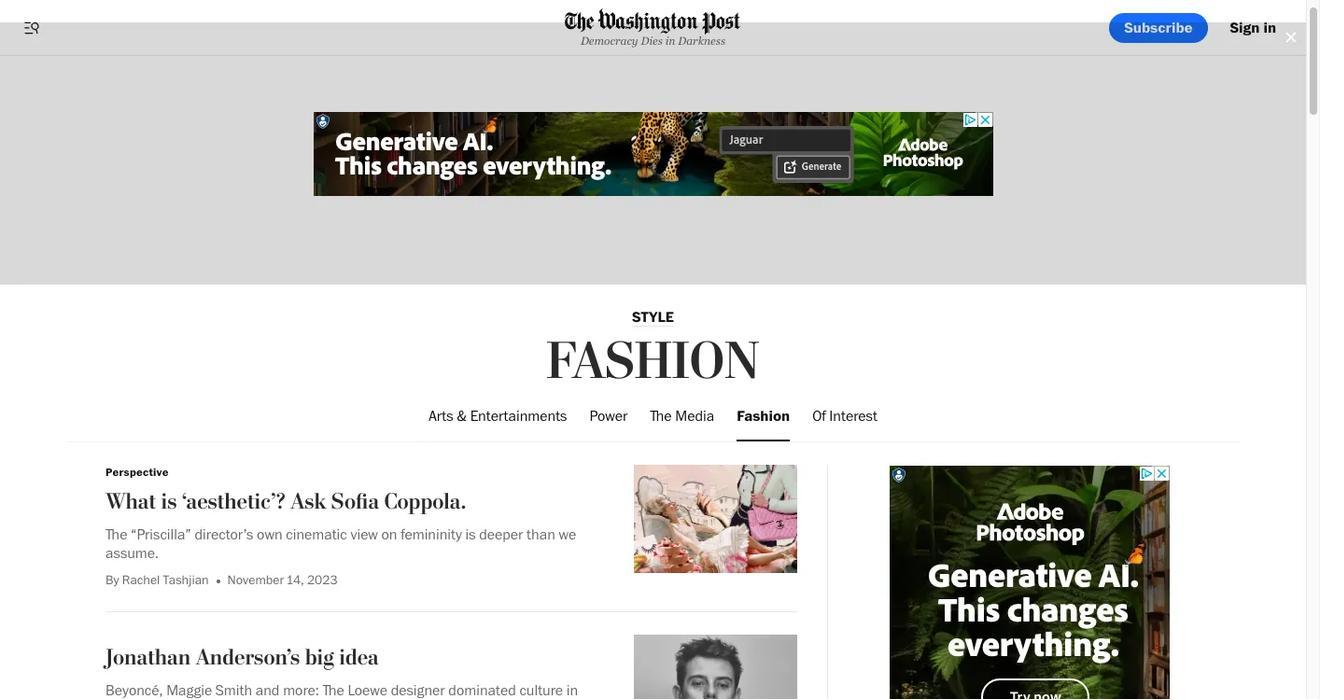 Task type: describe. For each thing, give the bounding box(es) containing it.
14,
[[287, 572, 304, 587]]

arts & entertainments
[[429, 407, 567, 425]]

the "priscilla" director's own cinematic view on femininity is deeper than we assume.
[[106, 526, 576, 562]]

november 14, 2023
[[227, 572, 338, 587]]

femininity
[[401, 526, 462, 543]]

&
[[457, 407, 467, 425]]

style
[[632, 308, 674, 326]]

by
[[106, 572, 119, 587]]

than
[[527, 526, 555, 543]]

arts & entertainments link
[[429, 392, 567, 441]]

dies
[[641, 34, 663, 47]]

director's
[[195, 526, 253, 543]]

close image
[[1284, 30, 1299, 45]]

the for the media
[[650, 407, 672, 425]]

style link
[[632, 308, 674, 327]]

we
[[559, 526, 576, 543]]

perspective
[[106, 465, 169, 479]]

fashion link
[[546, 332, 760, 394]]

on
[[382, 526, 397, 543]]

the media
[[650, 407, 715, 425]]

sign in
[[1230, 18, 1277, 36]]

interest
[[830, 407, 878, 425]]

big
[[305, 644, 334, 671]]

'aesthetic'?
[[182, 488, 285, 515]]

the for the "priscilla" director's own cinematic view on femininity is deeper than we assume.
[[106, 526, 127, 543]]

fashion
[[737, 407, 790, 425]]

the media link
[[650, 392, 715, 441]]

tashjian
[[163, 572, 209, 587]]

search and browse sections image
[[22, 18, 41, 37]]

november
[[227, 572, 284, 587]]

darkness
[[678, 34, 726, 47]]

jonathan anderson's big idea
[[106, 644, 379, 671]]

jonathan
[[106, 644, 191, 671]]

rachel
[[122, 572, 160, 587]]



Task type: locate. For each thing, give the bounding box(es) containing it.
what
[[106, 488, 156, 515]]

the
[[650, 407, 672, 425], [106, 526, 127, 543]]

subscribe link
[[1110, 13, 1208, 42]]

coppola.
[[384, 488, 466, 515]]

anderson's
[[196, 644, 300, 671]]

ask
[[291, 488, 326, 515]]

of
[[813, 407, 826, 425]]

jonathan anderson's big idea link
[[106, 644, 619, 675]]

0 horizontal spatial in
[[666, 34, 676, 47]]

assume.
[[106, 544, 159, 562]]

sofia
[[331, 488, 379, 515]]

power
[[590, 407, 628, 425]]

what is 'aesthetic'? ask sofia coppola. link
[[106, 488, 619, 518]]

style fashion
[[546, 308, 760, 394]]

in left close icon
[[1264, 18, 1277, 36]]

sign in link
[[1215, 13, 1292, 42]]

tagline, democracy dies in darkness element
[[565, 34, 741, 47]]

0 vertical spatial the
[[650, 407, 672, 425]]

perspective what is 'aesthetic'? ask sofia coppola.
[[106, 465, 466, 515]]

in inside democracy dies in darkness link
[[666, 34, 676, 47]]

sign
[[1230, 18, 1260, 36]]

power link
[[590, 392, 628, 441]]

is inside perspective what is 'aesthetic'? ask sofia coppola.
[[161, 488, 177, 515]]

0 horizontal spatial the
[[106, 526, 127, 543]]

fashion
[[546, 332, 760, 394]]

is up the "priscilla"
[[161, 488, 177, 515]]

by rachel tashjian
[[106, 572, 209, 587]]

1 horizontal spatial the
[[650, 407, 672, 425]]

primary element
[[0, 0, 1306, 56]]

the left media
[[650, 407, 672, 425]]

0 vertical spatial is
[[161, 488, 177, 515]]

view
[[351, 526, 378, 543]]

arts
[[429, 407, 453, 425]]

deeper
[[479, 526, 523, 543]]

democracy dies in darkness
[[581, 34, 726, 47]]

1 vertical spatial the
[[106, 526, 127, 543]]

subscribe
[[1125, 18, 1193, 36]]

in
[[1264, 18, 1277, 36], [666, 34, 676, 47]]

is left deeper
[[466, 526, 476, 543]]

own
[[257, 526, 283, 543]]

the inside 'the "priscilla" director's own cinematic view on femininity is deeper than we assume.'
[[106, 526, 127, 543]]

cinematic
[[286, 526, 347, 543]]

"priscilla"
[[131, 526, 191, 543]]

is inside 'the "priscilla" director's own cinematic view on femininity is deeper than we assume.'
[[466, 526, 476, 543]]

1 horizontal spatial is
[[466, 526, 476, 543]]

1 vertical spatial is
[[466, 526, 476, 543]]

the up assume.
[[106, 526, 127, 543]]

in inside sign in link
[[1264, 18, 1277, 36]]

2023
[[307, 572, 338, 587]]

1 horizontal spatial in
[[1264, 18, 1277, 36]]

advertisement region
[[313, 112, 993, 196], [890, 466, 1170, 699]]

democracy dies in darkness link
[[565, 9, 741, 47]]

is
[[161, 488, 177, 515], [466, 526, 476, 543]]

the washington post homepage. image
[[565, 9, 741, 35]]

fashion link
[[737, 393, 790, 443]]

media
[[675, 407, 715, 425]]

rachel tashjian link
[[122, 572, 209, 587]]

in right the "dies" at the top
[[666, 34, 676, 47]]

entertainments
[[470, 407, 567, 425]]

1 vertical spatial advertisement region
[[890, 466, 1170, 699]]

of interest link
[[813, 392, 878, 441]]

of interest
[[813, 407, 878, 425]]

idea
[[339, 644, 379, 671]]

democracy
[[581, 34, 638, 47]]

0 horizontal spatial is
[[161, 488, 177, 515]]

0 vertical spatial advertisement region
[[313, 112, 993, 196]]



Task type: vqa. For each thing, say whether or not it's contained in the screenshot.
Joe
no



